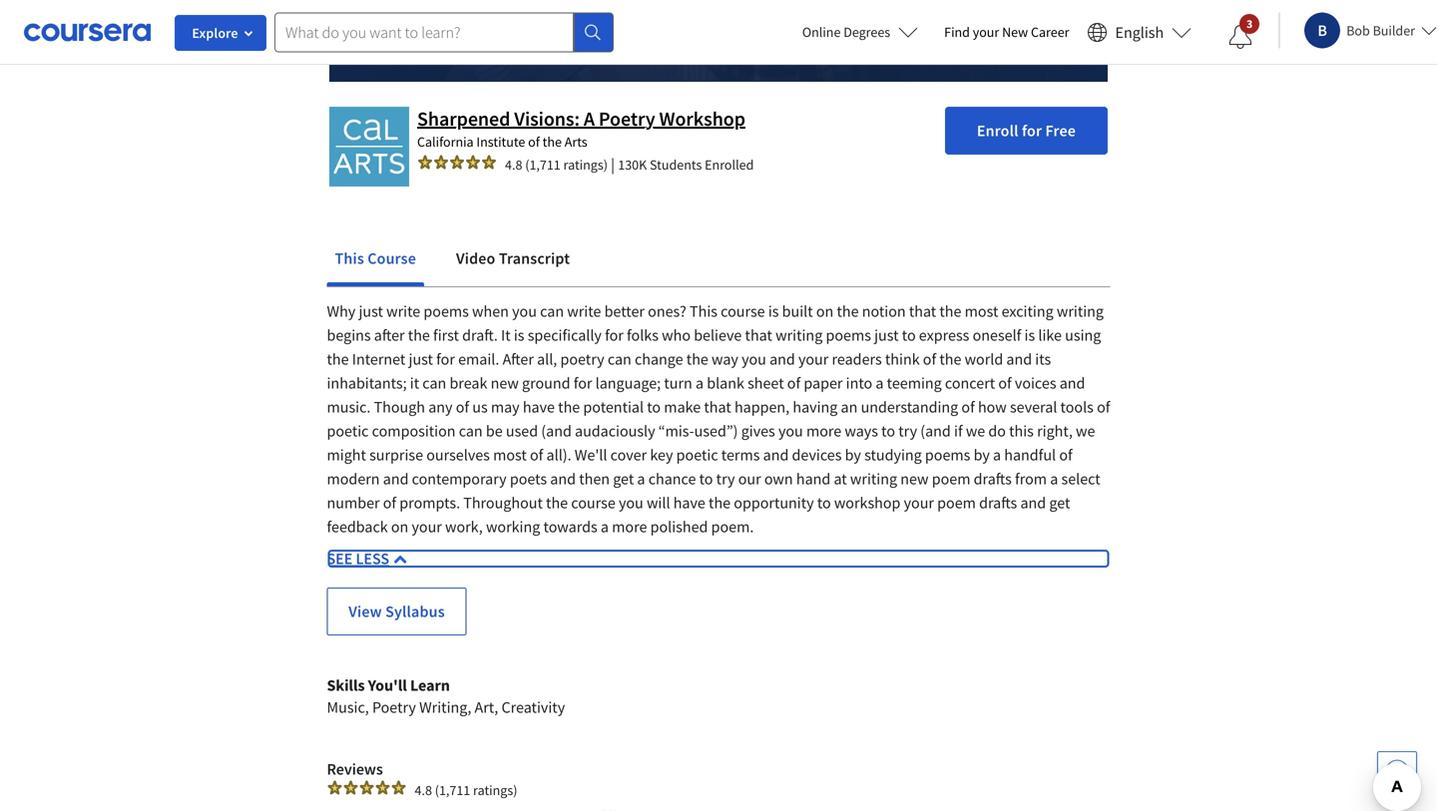 Task type: vqa. For each thing, say whether or not it's contained in the screenshot.
bottommost Drafts
yes



Task type: describe. For each thing, give the bounding box(es) containing it.
we'll
[[575, 445, 608, 465]]

express
[[920, 325, 970, 345]]

the down express
[[940, 349, 962, 369]]

polished
[[651, 517, 708, 537]]

poetry
[[561, 349, 605, 369]]

4.8 for 4.8 (1,711 ratings) | 130k students enrolled
[[505, 156, 523, 174]]

1 horizontal spatial more
[[807, 421, 842, 441]]

help center image
[[1386, 760, 1410, 784]]

of right tools
[[1098, 397, 1111, 417]]

1 write from the left
[[387, 301, 421, 321]]

to right the chance
[[700, 469, 713, 489]]

blank
[[707, 373, 745, 393]]

1 vertical spatial new
[[901, 469, 929, 489]]

view
[[349, 602, 382, 622]]

ratings) for 4.8 (1,711 ratings)
[[473, 782, 518, 800]]

cover
[[611, 445, 647, 465]]

folks
[[627, 325, 659, 345]]

2 by from the left
[[974, 445, 990, 465]]

0 vertical spatial poem
[[932, 469, 971, 489]]

explore
[[192, 24, 238, 42]]

and up 'own'
[[764, 445, 789, 465]]

from
[[1016, 469, 1048, 489]]

explore button
[[175, 15, 267, 51]]

poets
[[510, 469, 547, 489]]

3
[[1247, 16, 1254, 31]]

exciting
[[1002, 301, 1054, 321]]

and down the surprise
[[383, 469, 409, 489]]

coursera image
[[24, 16, 151, 48]]

learn
[[410, 676, 450, 696]]

right,
[[1038, 421, 1073, 441]]

for down the "poetry"
[[574, 373, 593, 393]]

0 vertical spatial drafts
[[974, 469, 1012, 489]]

using
[[1066, 325, 1102, 345]]

you'll
[[368, 676, 407, 696]]

email.
[[458, 349, 500, 369]]

built
[[783, 301, 813, 321]]

break
[[450, 373, 488, 393]]

voices
[[1015, 373, 1057, 393]]

hand
[[797, 469, 831, 489]]

find
[[945, 23, 971, 41]]

enroll for free
[[977, 121, 1076, 141]]

your up paper
[[799, 349, 829, 369]]

for down first
[[437, 349, 455, 369]]

0 vertical spatial most
[[965, 301, 999, 321]]

of left us
[[456, 397, 469, 417]]

1 horizontal spatial on
[[817, 301, 834, 321]]

1 vertical spatial drafts
[[980, 493, 1018, 513]]

terms
[[722, 445, 760, 465]]

to up studying on the right
[[882, 421, 896, 441]]

how
[[979, 397, 1007, 417]]

1 horizontal spatial is
[[769, 301, 779, 321]]

course
[[368, 248, 416, 268]]

0 horizontal spatial more
[[612, 517, 647, 537]]

english button
[[1080, 0, 1201, 65]]

draft.
[[462, 325, 498, 345]]

own
[[765, 469, 794, 489]]

devices
[[792, 445, 842, 465]]

ways
[[845, 421, 879, 441]]

way
[[712, 349, 739, 369]]

of left all).
[[530, 445, 544, 465]]

a down cover
[[638, 469, 646, 489]]

you up sheet
[[742, 349, 767, 369]]

2 horizontal spatial just
[[875, 325, 899, 345]]

will
[[647, 493, 671, 513]]

a right "from"
[[1051, 469, 1059, 489]]

chance
[[649, 469, 696, 489]]

first
[[433, 325, 459, 345]]

of up how
[[999, 373, 1012, 393]]

prompts.
[[400, 493, 460, 513]]

and down "from"
[[1021, 493, 1047, 513]]

the down begins
[[327, 349, 349, 369]]

of down the concert
[[962, 397, 975, 417]]

0 horizontal spatial writing
[[776, 325, 823, 345]]

"mis-
[[659, 421, 695, 441]]

1 horizontal spatial that
[[746, 325, 773, 345]]

find your new career
[[945, 23, 1070, 41]]

key
[[650, 445, 673, 465]]

and up tools
[[1060, 373, 1086, 393]]

creativity
[[502, 698, 565, 718]]

workshop
[[835, 493, 901, 513]]

contemporary
[[412, 469, 507, 489]]

2 we from the left
[[1077, 421, 1096, 441]]

1 horizontal spatial poems
[[826, 325, 872, 345]]

think
[[886, 349, 920, 369]]

1 vertical spatial poem
[[938, 493, 977, 513]]

gives
[[742, 421, 776, 441]]

4.8 for 4.8 (1,711 ratings)
[[415, 782, 432, 800]]

for down better
[[605, 325, 624, 345]]

a
[[584, 106, 595, 131]]

builder
[[1374, 21, 1416, 39]]

why just write poems when you can write better ones? this course is built on the notion that the most exciting writing begins after the first draft. it is specifically for folks who believe that writing poems just to express oneself is like using the internet just for email. after all, poetry can change the way you and your readers think of the world and its inhabitants; it can break new ground for language; turn a blank sheet of paper into a teeming concert of voices and music.  though any of us may have the potential to make that happen, having an understanding of how several tools of poetic composition can be used (and audaciously "mis-used") gives you more ways to try (and if we do this right, we might surprise ourselves most of all).   we'll cover key poetic terms and devices by studying poems by a handful of modern and contemporary poets and then get a chance to try our own hand at writing new poem drafts from a select number of prompts. throughout the course you will have the opportunity to workshop your poem drafts and get feedback on your work, working towards a more polished poem.
[[327, 301, 1111, 537]]

skills you'll learn music, poetry writing, art, creativity
[[327, 676, 565, 718]]

less
[[356, 549, 390, 569]]

enroll
[[977, 121, 1019, 141]]

writing,
[[420, 698, 472, 718]]

What do you want to learn? text field
[[275, 12, 574, 52]]

better
[[605, 301, 645, 321]]

this inside why just write poems when you can write better ones? this course is built on the notion that the most exciting writing begins after the first draft. it is specifically for folks who believe that writing poems just to express oneself is like using the internet just for email. after all, poetry can change the way you and your readers think of the world and its inhabitants; it can break new ground for language; turn a blank sheet of paper into a teeming concert of voices and music.  though any of us may have the potential to make that happen, having an understanding of how several tools of poetic composition can be used (and audaciously "mis-used") gives you more ways to try (and if we do this right, we might surprise ourselves most of all).   we'll cover key poetic terms and devices by studying poems by a handful of modern and contemporary poets and then get a chance to try our own hand at writing new poem drafts from a select number of prompts. throughout the course you will have the opportunity to workshop your poem drafts and get feedback on your work, working towards a more polished poem.
[[690, 301, 718, 321]]

a right turn
[[696, 373, 704, 393]]

of right sheet
[[788, 373, 801, 393]]

all,
[[537, 349, 558, 369]]

online degrees button
[[787, 10, 935, 54]]

0 horizontal spatial have
[[523, 397, 555, 417]]

1 vertical spatial poetic
[[677, 445, 719, 465]]

130k
[[618, 156, 647, 174]]

this inside 'button'
[[335, 248, 364, 268]]

1 vertical spatial try
[[717, 469, 735, 489]]

make
[[664, 397, 701, 417]]

tools
[[1061, 397, 1094, 417]]

music.
[[327, 397, 371, 417]]

institute
[[477, 133, 526, 151]]

studying
[[865, 445, 922, 465]]

the left first
[[408, 325, 430, 345]]

number
[[327, 493, 380, 513]]

and down all).
[[551, 469, 576, 489]]

2 write from the left
[[567, 301, 602, 321]]

may
[[491, 397, 520, 417]]

paper
[[804, 373, 843, 393]]

surprise
[[370, 445, 423, 465]]

why
[[327, 301, 356, 321]]

skills
[[327, 676, 365, 696]]

video placeholder image
[[330, 0, 1108, 81]]

to down hand
[[818, 493, 832, 513]]

language;
[[596, 373, 661, 393]]

and up sheet
[[770, 349, 796, 369]]

notion
[[862, 301, 906, 321]]

sharpened visions: a poetry workshop link
[[417, 106, 746, 131]]

select
[[1062, 469, 1101, 489]]



Task type: locate. For each thing, give the bounding box(es) containing it.
used
[[506, 421, 538, 441]]

write up the specifically
[[567, 301, 602, 321]]

readers
[[832, 349, 882, 369]]

1 vertical spatial most
[[493, 445, 527, 465]]

0 vertical spatial poetry
[[599, 106, 656, 131]]

bob
[[1347, 21, 1371, 39]]

view syllabus button
[[327, 588, 467, 636]]

that up used")
[[704, 397, 732, 417]]

4.8 down california institute of the arts link
[[505, 156, 523, 174]]

its
[[1036, 349, 1052, 369]]

inhabitants;
[[327, 373, 407, 393]]

enrolled
[[705, 156, 754, 174]]

|
[[611, 155, 615, 175]]

this
[[1010, 421, 1034, 441]]

1 horizontal spatial try
[[899, 421, 918, 441]]

is left like
[[1025, 325, 1036, 345]]

see less
[[327, 549, 390, 569]]

drafts left "from"
[[974, 469, 1012, 489]]

0 vertical spatial new
[[491, 373, 519, 393]]

course up believe
[[721, 301, 766, 321]]

2 horizontal spatial poems
[[926, 445, 971, 465]]

audaciously
[[575, 421, 656, 441]]

you right the gives
[[779, 421, 804, 441]]

more up devices
[[807, 421, 842, 441]]

1 vertical spatial have
[[674, 493, 706, 513]]

(1,711 for 4.8 (1,711 ratings) | 130k students enrolled
[[525, 156, 561, 174]]

ones?
[[648, 301, 687, 321]]

(and
[[542, 421, 572, 441], [921, 421, 951, 441]]

0 horizontal spatial poetic
[[327, 421, 369, 441]]

to left make
[[647, 397, 661, 417]]

view syllabus
[[349, 602, 445, 622]]

0 horizontal spatial try
[[717, 469, 735, 489]]

art,
[[475, 698, 499, 718]]

2 vertical spatial just
[[409, 349, 433, 369]]

free
[[1046, 121, 1076, 141]]

1 vertical spatial on
[[391, 517, 409, 537]]

poems up readers
[[826, 325, 872, 345]]

of down 'right,'
[[1060, 445, 1073, 465]]

reviews
[[327, 760, 383, 780]]

1 horizontal spatial most
[[965, 301, 999, 321]]

get down select at the bottom
[[1050, 493, 1071, 513]]

2 horizontal spatial that
[[910, 301, 937, 321]]

can up the specifically
[[540, 301, 564, 321]]

1 vertical spatial just
[[875, 325, 899, 345]]

ourselves
[[427, 445, 490, 465]]

(1,711 down visions:
[[525, 156, 561, 174]]

0 vertical spatial have
[[523, 397, 555, 417]]

(1,711 inside 4.8 (1,711 ratings) | 130k students enrolled
[[525, 156, 561, 174]]

get down cover
[[613, 469, 634, 489]]

into
[[846, 373, 873, 393]]

(and left if
[[921, 421, 951, 441]]

ratings) for 4.8 (1,711 ratings) | 130k students enrolled
[[564, 156, 608, 174]]

0 horizontal spatial 4.8
[[415, 782, 432, 800]]

new
[[491, 373, 519, 393], [901, 469, 929, 489]]

0 vertical spatial course
[[721, 301, 766, 321]]

begins
[[327, 325, 371, 345]]

understanding
[[861, 397, 959, 417]]

workshop
[[660, 106, 746, 131]]

that up express
[[910, 301, 937, 321]]

visions:
[[515, 106, 580, 131]]

2 vertical spatial writing
[[851, 469, 898, 489]]

filled star image
[[417, 154, 433, 170], [433, 154, 449, 170], [449, 154, 465, 170], [465, 154, 481, 170], [359, 780, 375, 796], [375, 780, 391, 796], [391, 780, 407, 796]]

2 vertical spatial poems
[[926, 445, 971, 465]]

the left way
[[687, 349, 709, 369]]

poetry inside "skills you'll learn music, poetry writing, art, creativity"
[[372, 698, 416, 718]]

ratings) down art,
[[473, 782, 518, 800]]

0 horizontal spatial get
[[613, 469, 634, 489]]

poetry inside sharpened visions: a poetry workshop california institute of the arts
[[599, 106, 656, 131]]

0 horizontal spatial that
[[704, 397, 732, 417]]

the left notion
[[837, 301, 859, 321]]

1 vertical spatial poems
[[826, 325, 872, 345]]

course down the then
[[571, 493, 616, 513]]

towards
[[544, 517, 598, 537]]

that
[[910, 301, 937, 321], [746, 325, 773, 345], [704, 397, 732, 417]]

1 vertical spatial (1,711
[[435, 782, 471, 800]]

most up oneself
[[965, 301, 999, 321]]

None search field
[[275, 12, 614, 52]]

it
[[501, 325, 511, 345]]

enroll for free button
[[945, 107, 1108, 155]]

(and up all).
[[542, 421, 572, 441]]

0 vertical spatial more
[[807, 421, 842, 441]]

after
[[374, 325, 405, 345]]

of inside sharpened visions: a poetry workshop california institute of the arts
[[528, 133, 540, 151]]

course details tabs tab list
[[327, 234, 1111, 286]]

video
[[456, 248, 496, 268]]

0 horizontal spatial on
[[391, 517, 409, 537]]

1 vertical spatial this
[[690, 301, 718, 321]]

is right it
[[514, 325, 525, 345]]

on right built
[[817, 301, 834, 321]]

and left its
[[1007, 349, 1033, 369]]

california
[[417, 133, 474, 151]]

0 vertical spatial that
[[910, 301, 937, 321]]

of right number
[[383, 493, 397, 513]]

is left built
[[769, 301, 779, 321]]

you right when
[[512, 301, 537, 321]]

0 horizontal spatial by
[[845, 445, 862, 465]]

1 vertical spatial get
[[1050, 493, 1071, 513]]

0 horizontal spatial poetry
[[372, 698, 416, 718]]

feedback
[[327, 517, 388, 537]]

oneself
[[973, 325, 1022, 345]]

0 horizontal spatial write
[[387, 301, 421, 321]]

when
[[472, 301, 509, 321]]

the down ground
[[558, 397, 580, 417]]

after
[[503, 349, 534, 369]]

this up believe
[[690, 301, 718, 321]]

poetic down music.
[[327, 421, 369, 441]]

show notifications image
[[1229, 25, 1253, 49]]

we
[[966, 421, 986, 441], [1077, 421, 1096, 441]]

1 vertical spatial more
[[612, 517, 647, 537]]

0 vertical spatial (1,711
[[525, 156, 561, 174]]

2 horizontal spatial is
[[1025, 325, 1036, 345]]

0 horizontal spatial ratings)
[[473, 782, 518, 800]]

0 horizontal spatial new
[[491, 373, 519, 393]]

1 vertical spatial course
[[571, 493, 616, 513]]

then
[[579, 469, 610, 489]]

on down prompts.
[[391, 517, 409, 537]]

the up towards
[[546, 493, 568, 513]]

find your new career link
[[935, 20, 1080, 45]]

the up express
[[940, 301, 962, 321]]

try down the understanding
[[899, 421, 918, 441]]

0 vertical spatial this
[[335, 248, 364, 268]]

(1,711 for 4.8 (1,711 ratings)
[[435, 782, 471, 800]]

new down studying on the right
[[901, 469, 929, 489]]

can up language;
[[608, 349, 632, 369]]

to up think
[[902, 325, 916, 345]]

1 vertical spatial 4.8
[[415, 782, 432, 800]]

for inside enroll for free button
[[1023, 121, 1043, 141]]

0 horizontal spatial just
[[359, 301, 383, 321]]

get
[[613, 469, 634, 489], [1050, 493, 1071, 513]]

2 (and from the left
[[921, 421, 951, 441]]

you left will
[[619, 493, 644, 513]]

writing up workshop at the right
[[851, 469, 898, 489]]

for left free
[[1023, 121, 1043, 141]]

ratings) inside 4.8 (1,711 ratings) | 130k students enrolled
[[564, 156, 608, 174]]

have down ground
[[523, 397, 555, 417]]

working
[[486, 517, 541, 537]]

1 horizontal spatial ratings)
[[564, 156, 608, 174]]

your right find at right top
[[973, 23, 1000, 41]]

0 vertical spatial try
[[899, 421, 918, 441]]

having
[[793, 397, 838, 417]]

music,
[[327, 698, 369, 718]]

1 horizontal spatial writing
[[851, 469, 898, 489]]

1 (and from the left
[[542, 421, 572, 441]]

internet
[[352, 349, 406, 369]]

0 horizontal spatial poems
[[424, 301, 469, 321]]

poem.
[[712, 517, 754, 537]]

more down will
[[612, 517, 647, 537]]

1 horizontal spatial just
[[409, 349, 433, 369]]

try
[[899, 421, 918, 441], [717, 469, 735, 489]]

california institute of the arts link
[[417, 133, 588, 151]]

0 horizontal spatial we
[[966, 421, 986, 441]]

most
[[965, 301, 999, 321], [493, 445, 527, 465]]

0 vertical spatial get
[[613, 469, 634, 489]]

1 horizontal spatial by
[[974, 445, 990, 465]]

1 horizontal spatial (1,711
[[525, 156, 561, 174]]

1 by from the left
[[845, 445, 862, 465]]

0 horizontal spatial most
[[493, 445, 527, 465]]

1 vertical spatial ratings)
[[473, 782, 518, 800]]

0 vertical spatial poems
[[424, 301, 469, 321]]

a right towards
[[601, 517, 609, 537]]

0 horizontal spatial (and
[[542, 421, 572, 441]]

this left course
[[335, 248, 364, 268]]

by
[[845, 445, 862, 465], [974, 445, 990, 465]]

ratings)
[[564, 156, 608, 174], [473, 782, 518, 800]]

your right workshop at the right
[[904, 493, 935, 513]]

1 we from the left
[[966, 421, 986, 441]]

drafts down "from"
[[980, 493, 1018, 513]]

1 horizontal spatial (and
[[921, 421, 951, 441]]

0 horizontal spatial (1,711
[[435, 782, 471, 800]]

course
[[721, 301, 766, 321], [571, 493, 616, 513]]

new up may
[[491, 373, 519, 393]]

our
[[739, 469, 762, 489]]

transcript
[[499, 248, 570, 268]]

4.8 down writing,
[[415, 782, 432, 800]]

by down ways
[[845, 445, 862, 465]]

can right it
[[423, 373, 447, 393]]

by down do
[[974, 445, 990, 465]]

writing
[[1057, 301, 1104, 321], [776, 325, 823, 345], [851, 469, 898, 489]]

opportunity
[[734, 493, 814, 513]]

1 horizontal spatial course
[[721, 301, 766, 321]]

filled star image
[[481, 154, 497, 170], [327, 780, 343, 796], [343, 780, 359, 796]]

can left be
[[459, 421, 483, 441]]

potential
[[584, 397, 644, 417]]

poetry
[[599, 106, 656, 131], [372, 698, 416, 718]]

1 horizontal spatial have
[[674, 493, 706, 513]]

have up polished
[[674, 493, 706, 513]]

to
[[902, 325, 916, 345], [647, 397, 661, 417], [882, 421, 896, 441], [700, 469, 713, 489], [818, 493, 832, 513]]

1 horizontal spatial write
[[567, 301, 602, 321]]

poetry right a
[[599, 106, 656, 131]]

0 horizontal spatial course
[[571, 493, 616, 513]]

video transcript button
[[448, 234, 578, 282]]

just up it
[[409, 349, 433, 369]]

1 horizontal spatial this
[[690, 301, 718, 321]]

poetry down you'll
[[372, 698, 416, 718]]

0 vertical spatial 4.8
[[505, 156, 523, 174]]

a down do
[[994, 445, 1002, 465]]

most down used
[[493, 445, 527, 465]]

2 vertical spatial that
[[704, 397, 732, 417]]

just down notion
[[875, 325, 899, 345]]

any
[[429, 397, 453, 417]]

the down visions:
[[543, 133, 562, 151]]

concert
[[946, 373, 996, 393]]

do
[[989, 421, 1007, 441]]

the up poem.
[[709, 493, 731, 513]]

1 horizontal spatial we
[[1077, 421, 1096, 441]]

a right into
[[876, 373, 884, 393]]

0 vertical spatial on
[[817, 301, 834, 321]]

poems down if
[[926, 445, 971, 465]]

poetic down used")
[[677, 445, 719, 465]]

2 horizontal spatial writing
[[1057, 301, 1104, 321]]

sheet
[[748, 373, 785, 393]]

the inside sharpened visions: a poetry workshop california institute of the arts
[[543, 133, 562, 151]]

1 vertical spatial that
[[746, 325, 773, 345]]

have
[[523, 397, 555, 417], [674, 493, 706, 513]]

1 horizontal spatial new
[[901, 469, 929, 489]]

1 vertical spatial poetry
[[372, 698, 416, 718]]

1 horizontal spatial poetic
[[677, 445, 719, 465]]

drafts
[[974, 469, 1012, 489], [980, 493, 1018, 513]]

poetic
[[327, 421, 369, 441], [677, 445, 719, 465]]

0 vertical spatial poetic
[[327, 421, 369, 441]]

try left our
[[717, 469, 735, 489]]

0 vertical spatial writing
[[1057, 301, 1104, 321]]

on
[[817, 301, 834, 321], [391, 517, 409, 537]]

(1,711 down writing,
[[435, 782, 471, 800]]

we down tools
[[1077, 421, 1096, 441]]

write up after
[[387, 301, 421, 321]]

of down visions:
[[528, 133, 540, 151]]

0 horizontal spatial this
[[335, 248, 364, 268]]

1 horizontal spatial poetry
[[599, 106, 656, 131]]

we right if
[[966, 421, 986, 441]]

california institute of the arts image
[[330, 107, 409, 186]]

4.8 inside 4.8 (1,711 ratings) | 130k students enrolled
[[505, 156, 523, 174]]

4.8 (1,711 ratings)
[[415, 782, 518, 800]]

like
[[1039, 325, 1062, 345]]

write
[[387, 301, 421, 321], [567, 301, 602, 321]]

handful
[[1005, 445, 1057, 465]]

ratings) down arts
[[564, 156, 608, 174]]

1 horizontal spatial 4.8
[[505, 156, 523, 174]]

0 vertical spatial just
[[359, 301, 383, 321]]

change
[[635, 349, 684, 369]]

the
[[543, 133, 562, 151], [837, 301, 859, 321], [940, 301, 962, 321], [408, 325, 430, 345], [327, 349, 349, 369], [687, 349, 709, 369], [940, 349, 962, 369], [558, 397, 580, 417], [546, 493, 568, 513], [709, 493, 731, 513]]

0 vertical spatial ratings)
[[564, 156, 608, 174]]

video transcript
[[456, 248, 570, 268]]

this course button
[[327, 234, 424, 282]]

poems up first
[[424, 301, 469, 321]]

this course
[[335, 248, 416, 268]]

online
[[803, 23, 841, 41]]

1 horizontal spatial get
[[1050, 493, 1071, 513]]

0 horizontal spatial is
[[514, 325, 525, 345]]

that right believe
[[746, 325, 773, 345]]

writing up using
[[1057, 301, 1104, 321]]

might
[[327, 445, 366, 465]]

1 vertical spatial writing
[[776, 325, 823, 345]]

of right think
[[923, 349, 937, 369]]

your down prompts.
[[412, 517, 442, 537]]



